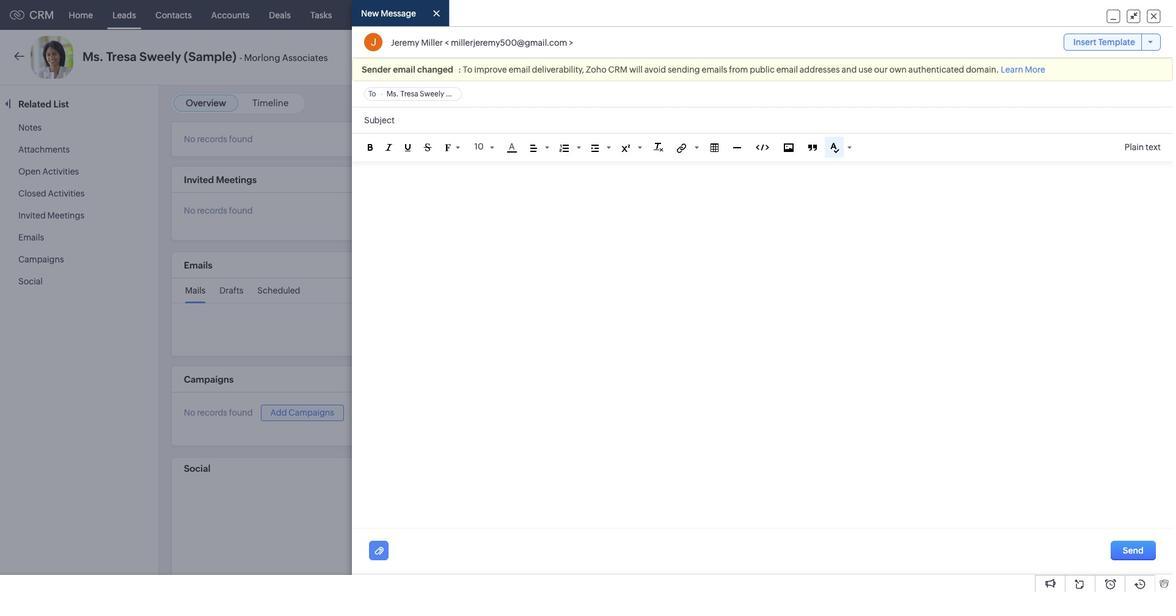 Task type: locate. For each thing, give the bounding box(es) containing it.
deals
[[269, 10, 291, 20]]

1 vertical spatial (sample)
[[446, 90, 476, 99]]

1 vertical spatial emails
[[184, 260, 213, 271]]

morlong
[[244, 53, 280, 63]]

0 horizontal spatial :
[[458, 65, 461, 75]]

spell check image
[[830, 143, 840, 154]]

leads link
[[103, 0, 146, 30]]

public
[[750, 65, 775, 75]]

1 horizontal spatial ms.
[[387, 90, 399, 99]]

0 vertical spatial no records found
[[184, 134, 253, 144]]

1 horizontal spatial sweely
[[420, 90, 444, 99]]

last
[[1055, 102, 1070, 111]]

send for send
[[1123, 547, 1144, 556]]

2 found from the top
[[229, 206, 253, 216]]

10
[[474, 142, 484, 152]]

2 email from the left
[[509, 65, 530, 75]]

campaigns link down 'emails' "link"
[[18, 255, 64, 265]]

0 vertical spatial meetings
[[352, 10, 389, 20]]

0 horizontal spatial invited
[[18, 211, 46, 221]]

0 vertical spatial to
[[463, 65, 473, 75]]

a
[[509, 142, 515, 152]]

1 horizontal spatial crm
[[608, 65, 628, 75]]

projects link
[[659, 0, 711, 30]]

0 horizontal spatial send
[[910, 53, 931, 62]]

0 vertical spatial activities
[[42, 167, 79, 177]]

0 vertical spatial invited meetings
[[184, 175, 257, 185]]

(sample) left '-'
[[184, 50, 237, 64]]

Subject text field
[[352, 108, 1173, 133]]

meetings
[[352, 10, 389, 20], [216, 175, 257, 185], [47, 211, 84, 221]]

0 vertical spatial tresa
[[106, 50, 137, 64]]

add
[[270, 408, 287, 418]]

1 vertical spatial crm
[[608, 65, 628, 75]]

emails
[[702, 65, 728, 75]]

2 vertical spatial no
[[184, 408, 195, 418]]

1 horizontal spatial :
[[1100, 102, 1103, 111]]

campaigns link
[[488, 0, 553, 30], [18, 255, 64, 265]]

1 horizontal spatial to
[[463, 65, 473, 75]]

0 horizontal spatial meetings
[[47, 211, 84, 221]]

email
[[932, 53, 954, 62]]

to
[[463, 65, 473, 75], [369, 90, 376, 99]]

1 found from the top
[[229, 134, 253, 144]]

a link
[[507, 142, 517, 153]]

0 horizontal spatial invited meetings
[[18, 211, 84, 221]]

1 horizontal spatial emails
[[184, 260, 213, 271]]

0 vertical spatial :
[[458, 65, 461, 75]]

1 horizontal spatial invited
[[184, 175, 214, 185]]

1 vertical spatial send
[[1123, 547, 1144, 556]]

1 vertical spatial records
[[197, 206, 227, 216]]

links image
[[677, 143, 687, 153]]

send
[[910, 53, 931, 62], [1123, 547, 1144, 556]]

email
[[393, 65, 415, 75], [509, 65, 530, 75], [777, 65, 798, 75]]

1 vertical spatial social
[[184, 464, 211, 474]]

campaigns
[[498, 10, 543, 20], [18, 255, 64, 265], [184, 375, 234, 385], [289, 408, 334, 418]]

1 horizontal spatial social
[[184, 464, 211, 474]]

(sample)
[[184, 50, 237, 64], [446, 90, 476, 99]]

0 vertical spatial emails
[[18, 233, 44, 243]]

0 horizontal spatial email
[[393, 65, 415, 75]]

overview
[[186, 98, 226, 108]]

edit
[[1048, 53, 1063, 62]]

0 horizontal spatial tresa
[[106, 50, 137, 64]]

home link
[[59, 0, 103, 30]]

1 horizontal spatial tresa
[[400, 90, 418, 99]]

documents
[[563, 10, 609, 20]]

convert button
[[971, 48, 1030, 67]]

1 vertical spatial no records found
[[184, 206, 253, 216]]

tresa for ms. tresa sweely (sample)
[[400, 90, 418, 99]]

1 vertical spatial activities
[[48, 189, 85, 199]]

next record image
[[1146, 53, 1154, 61]]

0 vertical spatial (sample)
[[184, 50, 237, 64]]

to left "improve"
[[463, 65, 473, 75]]

records
[[197, 134, 227, 144], [197, 206, 227, 216], [197, 408, 227, 418]]

tresa down leads
[[106, 50, 137, 64]]

sweely down changed
[[420, 90, 444, 99]]

1 horizontal spatial invited meetings
[[184, 175, 257, 185]]

1 vertical spatial invited meetings
[[18, 211, 84, 221]]

3 no records found from the top
[[184, 408, 253, 418]]

emails link
[[18, 233, 44, 243]]

invited
[[184, 175, 214, 185], [18, 211, 46, 221]]

emails up the mails
[[184, 260, 213, 271]]

emails
[[18, 233, 44, 243], [184, 260, 213, 271]]

0 vertical spatial records
[[197, 134, 227, 144]]

1 vertical spatial sweely
[[420, 90, 444, 99]]

crm left home
[[29, 9, 54, 21]]

sweely down 'contacts' link
[[139, 50, 181, 64]]

template
[[1099, 37, 1136, 47]]

2 vertical spatial records
[[197, 408, 227, 418]]

2 vertical spatial found
[[229, 408, 253, 418]]

edit button
[[1035, 48, 1076, 67]]

3 email from the left
[[777, 65, 798, 75]]

0 vertical spatial sweely
[[139, 50, 181, 64]]

tresa down changed
[[400, 90, 418, 99]]

1 horizontal spatial email
[[509, 65, 530, 75]]

social
[[18, 277, 43, 287], [184, 464, 211, 474]]

crm left the will
[[608, 65, 628, 75]]

associates
[[282, 53, 328, 63]]

crm
[[29, 9, 54, 21], [608, 65, 628, 75]]

2 no from the top
[[184, 206, 195, 216]]

1 vertical spatial no
[[184, 206, 195, 216]]

1 email from the left
[[393, 65, 415, 75]]

: right changed
[[458, 65, 461, 75]]

1 vertical spatial campaigns link
[[18, 255, 64, 265]]

0 horizontal spatial crm
[[29, 9, 54, 21]]

1 vertical spatial :
[[1100, 102, 1103, 111]]

send for send email
[[910, 53, 931, 62]]

insert template
[[1074, 37, 1136, 47]]

0 vertical spatial found
[[229, 134, 253, 144]]

no records found
[[184, 134, 253, 144], [184, 206, 253, 216], [184, 408, 253, 418]]

: left 9
[[1100, 102, 1103, 111]]

1 horizontal spatial (sample)
[[446, 90, 476, 99]]

open activities link
[[18, 167, 79, 177]]

-
[[239, 53, 242, 63]]

(sample) down changed
[[446, 90, 476, 99]]

ms. tresa sweely (sample)
[[387, 90, 476, 99]]

meetings link
[[342, 0, 398, 30]]

authenticated
[[909, 65, 965, 75]]

notes link
[[18, 123, 42, 133]]

1 horizontal spatial campaigns link
[[488, 0, 553, 30]]

ms. down home
[[83, 50, 104, 64]]

learn
[[1001, 65, 1023, 75]]

list
[[53, 99, 69, 109]]

activities up 'invited meetings' 'link' in the top left of the page
[[48, 189, 85, 199]]

ms.
[[83, 50, 104, 64], [387, 90, 399, 99]]

insert
[[1074, 37, 1097, 47]]

open
[[18, 167, 41, 177]]

campaigns link right the reports
[[488, 0, 553, 30]]

email right 'sender'
[[393, 65, 415, 75]]

deliverability,
[[532, 65, 584, 75]]

leads
[[113, 10, 136, 20]]

1 vertical spatial ms.
[[387, 90, 399, 99]]

1 vertical spatial found
[[229, 206, 253, 216]]

visits link
[[619, 0, 659, 30]]

send button
[[1111, 542, 1156, 561]]

2 horizontal spatial meetings
[[352, 10, 389, 20]]

0 vertical spatial campaigns link
[[488, 0, 553, 30]]

0 horizontal spatial sweely
[[139, 50, 181, 64]]

0 horizontal spatial campaigns link
[[18, 255, 64, 265]]

day(s)
[[1111, 102, 1133, 111]]

0 vertical spatial ms.
[[83, 50, 104, 64]]

visits
[[629, 10, 649, 20]]

0 vertical spatial no
[[184, 134, 195, 144]]

marketplace element
[[1062, 0, 1087, 30]]

emails down 'invited meetings' 'link' in the top left of the page
[[18, 233, 44, 243]]

0 vertical spatial crm
[[29, 9, 54, 21]]

home
[[69, 10, 93, 20]]

0 vertical spatial social
[[18, 277, 43, 287]]

2 horizontal spatial email
[[777, 65, 798, 75]]

ms. down 'sender'
[[387, 90, 399, 99]]

1 horizontal spatial send
[[1123, 547, 1144, 556]]

convert
[[984, 53, 1017, 62]]

sender email changed : to improve email deliverability, zoho crm will avoid sending emails from public email addresses and use our own authenticated domain. learn more
[[362, 65, 1046, 75]]

2 vertical spatial no records found
[[184, 408, 253, 418]]

found
[[229, 134, 253, 144], [229, 206, 253, 216], [229, 408, 253, 418]]

0 vertical spatial invited
[[184, 175, 214, 185]]

send email
[[910, 53, 954, 62]]

changed
[[417, 65, 453, 75]]

0 vertical spatial send
[[910, 53, 931, 62]]

1 vertical spatial invited
[[18, 211, 46, 221]]

1 horizontal spatial meetings
[[216, 175, 257, 185]]

0 horizontal spatial to
[[369, 90, 376, 99]]

0 horizontal spatial ms.
[[83, 50, 104, 64]]

activities up closed activities link
[[42, 167, 79, 177]]

accounts
[[211, 10, 250, 20]]

own
[[890, 65, 907, 75]]

to down 'sender'
[[369, 90, 376, 99]]

mails
[[185, 286, 206, 296]]

:
[[458, 65, 461, 75], [1100, 102, 1103, 111]]

1 records from the top
[[197, 134, 227, 144]]

indent image
[[591, 145, 599, 152]]

0 horizontal spatial emails
[[18, 233, 44, 243]]

email right "improve"
[[509, 65, 530, 75]]

avoid
[[645, 65, 666, 75]]

0 horizontal spatial (sample)
[[184, 50, 237, 64]]

1 vertical spatial tresa
[[400, 90, 418, 99]]

attachments link
[[18, 145, 70, 155]]

0 horizontal spatial social
[[18, 277, 43, 287]]

email right public
[[777, 65, 798, 75]]



Task type: vqa. For each thing, say whether or not it's contained in the screenshot.
Trial
no



Task type: describe. For each thing, give the bounding box(es) containing it.
2 no records found from the top
[[184, 206, 253, 216]]

ms. tresa sweely (sample) - morlong associates
[[83, 50, 328, 64]]

sweely for ms. tresa sweely (sample) - morlong associates
[[139, 50, 181, 64]]

sending
[[668, 65, 700, 75]]

activities for closed activities
[[48, 189, 85, 199]]

overview link
[[186, 98, 226, 108]]

9
[[1105, 102, 1110, 111]]

new message
[[361, 9, 416, 19]]

sweely for ms. tresa sweely (sample)
[[420, 90, 444, 99]]

calls link
[[398, 0, 437, 30]]

drafts
[[220, 286, 244, 296]]

related
[[18, 99, 51, 109]]

deals link
[[259, 0, 301, 30]]

10 link
[[473, 140, 494, 154]]

attachments
[[18, 145, 70, 155]]

accounts link
[[202, 0, 259, 30]]

previous record image
[[1126, 53, 1131, 61]]

domain.
[[966, 65, 999, 75]]

improve
[[474, 65, 507, 75]]

invited meetings link
[[18, 211, 84, 221]]

projects
[[669, 10, 701, 20]]

insert template button
[[1064, 34, 1161, 51]]

plain
[[1125, 143, 1144, 152]]

(sample) for ms. tresa sweely (sample)
[[446, 90, 476, 99]]

closed
[[18, 189, 46, 199]]

text
[[1146, 143, 1161, 152]]

new
[[361, 9, 379, 19]]

calls
[[408, 10, 427, 20]]

ms. for ms. tresa sweely (sample)
[[387, 90, 399, 99]]

reports
[[447, 10, 478, 20]]

1 no records found from the top
[[184, 134, 253, 144]]

update
[[1072, 102, 1099, 111]]

from
[[729, 65, 748, 75]]

timeline
[[252, 98, 289, 108]]

tasks
[[310, 10, 332, 20]]

documents link
[[553, 0, 619, 30]]

3 no from the top
[[184, 408, 195, 418]]

add campaigns link
[[261, 405, 344, 422]]

message
[[381, 9, 416, 19]]

reports link
[[437, 0, 488, 30]]

timeline link
[[252, 98, 289, 108]]

list image
[[560, 145, 569, 152]]

ago
[[1135, 102, 1149, 111]]

add campaigns
[[270, 408, 334, 418]]

2 records from the top
[[197, 206, 227, 216]]

zoho
[[586, 65, 607, 75]]

last update : 9 day(s) ago
[[1055, 102, 1149, 111]]

1 vertical spatial meetings
[[216, 175, 257, 185]]

contacts link
[[146, 0, 202, 30]]

social link
[[18, 277, 43, 287]]

send email button
[[897, 48, 967, 67]]

learn more link
[[1001, 65, 1046, 75]]

notes
[[18, 123, 42, 133]]

(sample) for ms. tresa sweely (sample) - morlong associates
[[184, 50, 237, 64]]

1 no from the top
[[184, 134, 195, 144]]

addresses
[[800, 65, 840, 75]]

scheduled
[[258, 286, 300, 296]]

closed activities link
[[18, 189, 85, 199]]

ms. for ms. tresa sweely (sample) - morlong associates
[[83, 50, 104, 64]]

1 vertical spatial to
[[369, 90, 376, 99]]

closed activities
[[18, 189, 85, 199]]

upgrade
[[927, 15, 962, 24]]

campaigns inside add campaigns link
[[289, 408, 334, 418]]

our
[[875, 65, 888, 75]]

contacts
[[156, 10, 192, 20]]

more
[[1025, 65, 1046, 75]]

crm link
[[10, 9, 54, 21]]

plain text
[[1125, 143, 1161, 152]]

tasks link
[[301, 0, 342, 30]]

sender
[[362, 65, 391, 75]]

3 found from the top
[[229, 408, 253, 418]]

related list
[[18, 99, 71, 109]]

2 vertical spatial meetings
[[47, 211, 84, 221]]

and
[[842, 65, 857, 75]]

tresa for ms. tresa sweely (sample) - morlong associates
[[106, 50, 137, 64]]

3 records from the top
[[197, 408, 227, 418]]

activities for open activities
[[42, 167, 79, 177]]

will
[[629, 65, 643, 75]]

use
[[859, 65, 873, 75]]

open activities
[[18, 167, 79, 177]]

script image
[[621, 145, 630, 152]]

alignment image
[[530, 145, 537, 152]]



